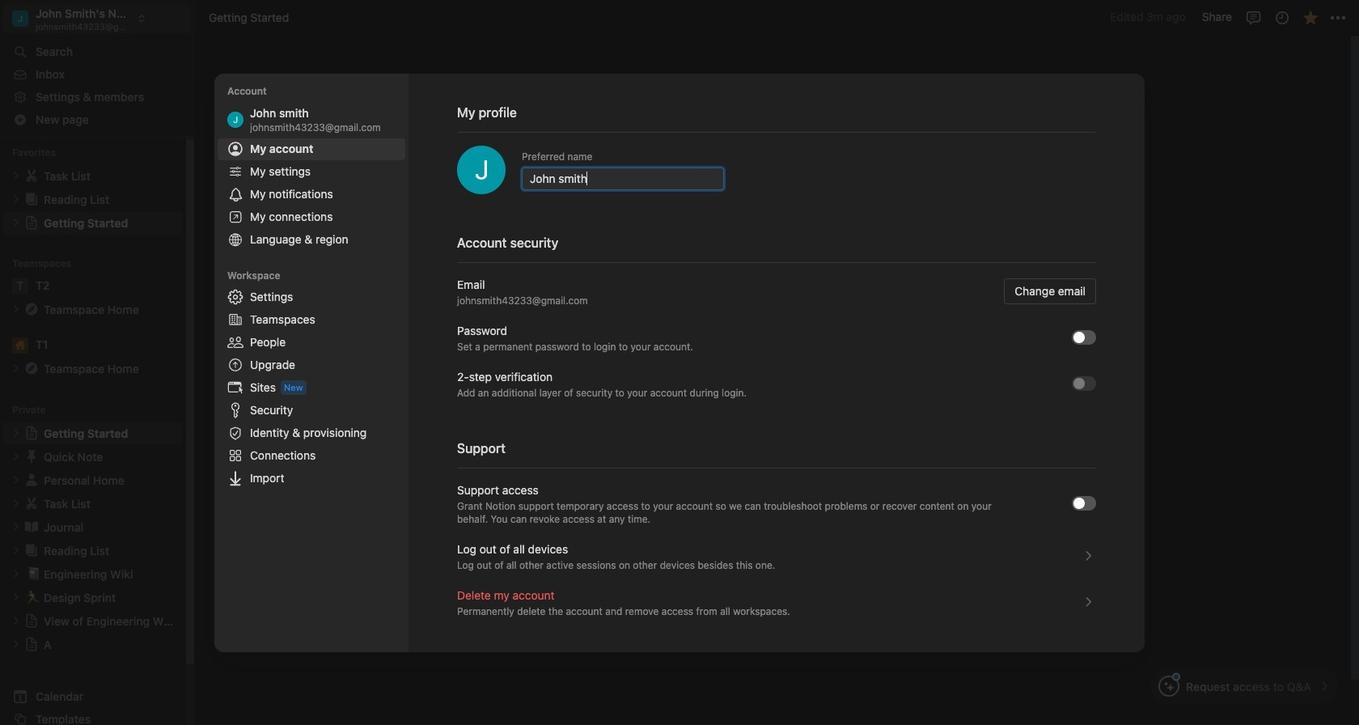 Task type: locate. For each thing, give the bounding box(es) containing it.
👋 image
[[488, 176, 504, 197]]

None text field
[[530, 170, 716, 187]]

updates image
[[1274, 9, 1290, 25]]

👉 image
[[488, 506, 504, 527]]



Task type: describe. For each thing, give the bounding box(es) containing it.
t image
[[12, 278, 28, 294]]

favorited image
[[1302, 9, 1319, 25]]

comments image
[[1246, 9, 1262, 25]]



Task type: vqa. For each thing, say whether or not it's contained in the screenshot.
🚗 'icon'
no



